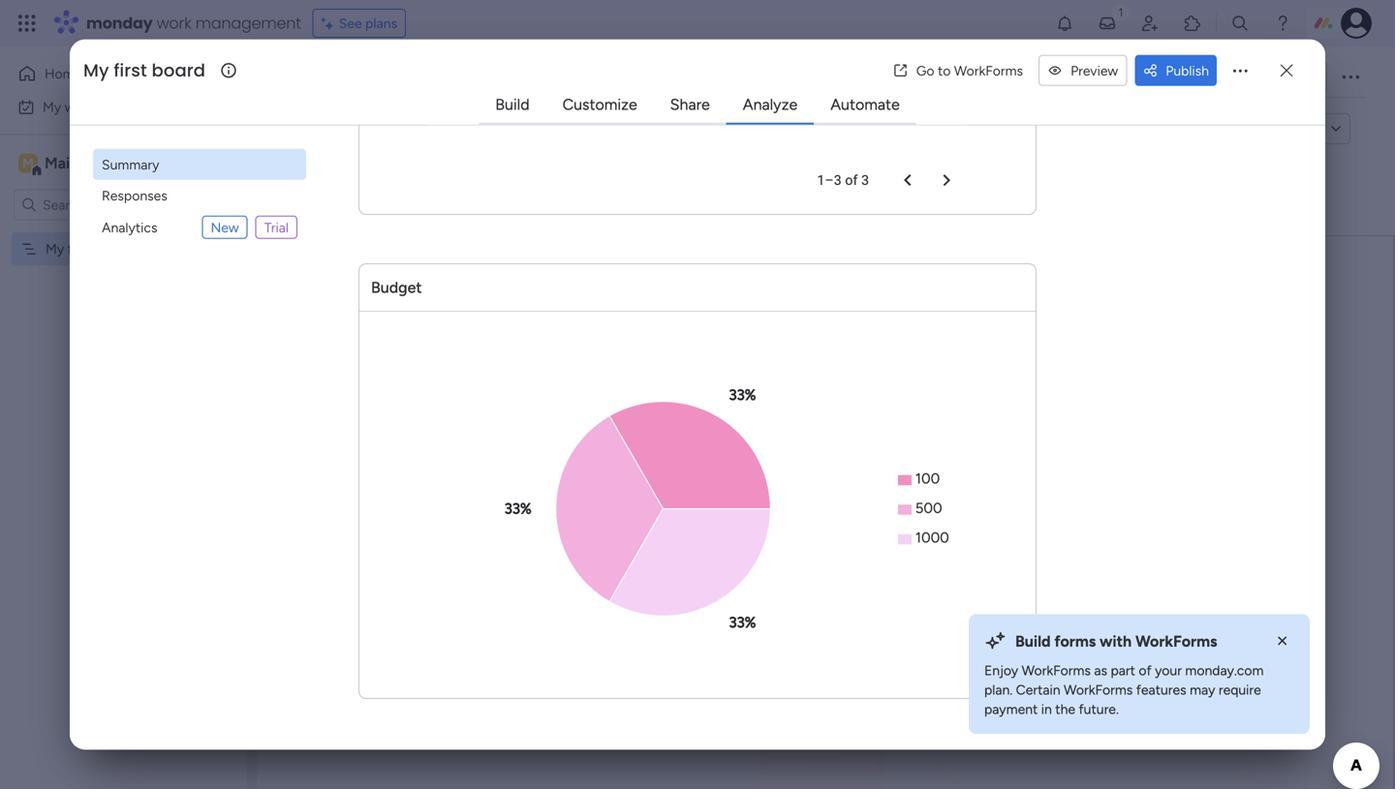 Task type: locate. For each thing, give the bounding box(es) containing it.
board
[[152, 58, 205, 83], [95, 241, 130, 257]]

first inside field
[[114, 58, 147, 83]]

plan.
[[984, 682, 1013, 698]]

gallery
[[917, 69, 960, 86]]

menu item containing analytics
[[93, 211, 306, 244]]

features
[[1136, 682, 1187, 698]]

close image
[[1273, 632, 1292, 651]]

form inside 'copy form link' button
[[1261, 121, 1290, 137]]

first down search in workspace field on the left top of page
[[67, 241, 92, 257]]

0 vertical spatial your
[[892, 396, 943, 428]]

go
[[916, 62, 934, 79]]

form button
[[974, 62, 1035, 93]]

1 vertical spatial my
[[43, 99, 61, 115]]

publish
[[1166, 62, 1209, 79]]

0 vertical spatial of
[[845, 173, 858, 189]]

my first board
[[83, 58, 205, 83], [46, 241, 130, 257]]

0 vertical spatial my
[[83, 58, 109, 83]]

1 vertical spatial by
[[759, 396, 787, 428]]

my down home
[[43, 99, 61, 115]]

invite / 1 button
[[1231, 62, 1327, 93]]

require
[[1219, 682, 1261, 698]]

my down search in workspace field on the left top of page
[[46, 241, 64, 257]]

my right home
[[83, 58, 109, 83]]

part
[[1111, 662, 1135, 679]]

menu menu
[[93, 149, 306, 244]]

files
[[887, 69, 914, 86]]

build inside tab list
[[495, 95, 530, 114]]

option
[[0, 232, 247, 235]]

1 vertical spatial my first board
[[46, 241, 130, 257]]

0 vertical spatial build
[[495, 95, 530, 114]]

work
[[157, 12, 191, 34], [65, 99, 94, 115]]

my first board down search in workspace field on the left top of page
[[46, 241, 130, 257]]

see plans button
[[313, 9, 406, 38]]

enjoy workforms as part of your monday.com plan. certain workforms features may require payment in the future.
[[984, 662, 1264, 718]]

0 horizontal spatial first
[[67, 241, 92, 257]]

workforms up the features
[[1135, 632, 1217, 651]]

0 horizontal spatial board
[[95, 241, 130, 257]]

files gallery
[[887, 69, 960, 86]]

build up workforms logo at the left
[[495, 95, 530, 114]]

may
[[1190, 682, 1215, 698]]

1 vertical spatial work
[[65, 99, 94, 115]]

workforms inside button
[[954, 62, 1023, 79]]

my
[[83, 58, 109, 83], [43, 99, 61, 115], [46, 241, 64, 257]]

invite
[[1267, 69, 1301, 86]]

home button
[[12, 58, 208, 89]]

form inside edit form button
[[329, 121, 358, 137]]

customize link
[[547, 87, 653, 122]]

0 vertical spatial my first board
[[83, 58, 205, 83]]

1 vertical spatial your
[[1155, 662, 1182, 679]]

0 horizontal spatial work
[[65, 99, 94, 115]]

menu item
[[93, 211, 306, 244]]

your up the features
[[1155, 662, 1182, 679]]

to
[[938, 62, 951, 79]]

My first board field
[[78, 58, 218, 83]]

edit form button
[[294, 114, 366, 145]]

summary
[[102, 156, 159, 173]]

1 image
[[1112, 1, 1130, 23]]

build for build
[[495, 95, 530, 114]]

by
[[454, 120, 471, 138], [759, 396, 787, 428]]

0 vertical spatial work
[[157, 12, 191, 34]]

share
[[670, 95, 710, 114]]

my inside button
[[43, 99, 61, 115]]

build inside alert
[[1015, 632, 1051, 651]]

tab list
[[479, 86, 916, 125]]

first up my work button
[[114, 58, 147, 83]]

board down monday work management on the left of page
[[152, 58, 205, 83]]

workforms right to
[[954, 62, 1023, 79]]

by right start on the bottom right
[[759, 396, 787, 428]]

copy form link
[[1225, 121, 1314, 137]]

/
[[1304, 69, 1310, 86]]

1 horizontal spatial first
[[114, 58, 147, 83]]

of left 3
[[845, 173, 858, 189]]

my first board inside field
[[83, 58, 205, 83]]

work down home
[[65, 99, 94, 115]]

form
[[1261, 121, 1290, 137], [329, 121, 358, 137], [950, 396, 1004, 428]]

1 vertical spatial of
[[1139, 662, 1152, 679]]

2 horizontal spatial form
[[1261, 121, 1290, 137]]

budget
[[371, 279, 422, 297]]

1 vertical spatial board
[[95, 241, 130, 257]]

main workspace
[[45, 154, 159, 172]]

add view image
[[1046, 70, 1054, 85]]

work up my first board field
[[157, 12, 191, 34]]

workspace
[[82, 154, 159, 172]]

your
[[892, 396, 943, 428], [1155, 662, 1182, 679]]

workforms
[[954, 62, 1023, 79], [1135, 632, 1217, 651], [1022, 662, 1091, 679], [1064, 682, 1133, 698]]

0 horizontal spatial form
[[329, 121, 358, 137]]

first
[[114, 58, 147, 83], [67, 241, 92, 257]]

1 horizontal spatial your
[[1155, 662, 1182, 679]]

main
[[45, 154, 79, 172]]

my work
[[43, 99, 94, 115]]

notifications image
[[1055, 14, 1074, 33]]

build left forms
[[1015, 632, 1051, 651]]

0 vertical spatial by
[[454, 120, 471, 138]]

analytics
[[102, 219, 157, 236]]

0 horizontal spatial your
[[892, 396, 943, 428]]

0 horizontal spatial by
[[454, 120, 471, 138]]

1 horizontal spatial of
[[1139, 662, 1152, 679]]

0 vertical spatial board
[[152, 58, 205, 83]]

work inside button
[[65, 99, 94, 115]]

analyze link
[[727, 87, 813, 122]]

board down analytics
[[95, 241, 130, 257]]

monday
[[86, 12, 153, 34]]

3
[[862, 173, 869, 189]]

0 vertical spatial first
[[114, 58, 147, 83]]

1
[[1313, 69, 1319, 86]]

help image
[[1273, 14, 1292, 33]]

link
[[1294, 121, 1314, 137]]

of right part
[[1139, 662, 1152, 679]]

1 vertical spatial first
[[67, 241, 92, 257]]

work for my
[[65, 99, 94, 115]]

new
[[211, 219, 239, 236]]

by right powered
[[454, 120, 471, 138]]

your up 100
[[892, 396, 943, 428]]

of
[[845, 173, 858, 189], [1139, 662, 1152, 679]]

1 vertical spatial build
[[1015, 632, 1051, 651]]

plans
[[365, 15, 397, 31]]

1 horizontal spatial build
[[1015, 632, 1051, 651]]

0 horizontal spatial of
[[845, 173, 858, 189]]

region
[[427, 370, 968, 648]]

1 horizontal spatial board
[[152, 58, 205, 83]]

0 horizontal spatial build
[[495, 95, 530, 114]]

my first board up my work button
[[83, 58, 205, 83]]

board inside list box
[[95, 241, 130, 257]]

1000
[[915, 530, 949, 547]]

build
[[495, 95, 530, 114], [1015, 632, 1051, 651]]

2 vertical spatial my
[[46, 241, 64, 257]]

certain
[[1016, 682, 1061, 698]]

1 horizontal spatial work
[[157, 12, 191, 34]]



Task type: describe. For each thing, give the bounding box(es) containing it.
go to workforms button
[[885, 55, 1031, 86]]

Search in workspace field
[[41, 194, 162, 216]]

form for edit
[[329, 121, 358, 137]]

monday.com
[[1185, 662, 1264, 679]]

inbox image
[[1098, 14, 1117, 33]]

tab list containing build
[[479, 86, 916, 125]]

invite / 1
[[1267, 69, 1319, 86]]

see plans
[[339, 15, 397, 31]]

m
[[22, 155, 34, 171]]

my first board inside list box
[[46, 241, 130, 257]]

region containing 100
[[427, 370, 968, 648]]

building
[[794, 396, 886, 428]]

go to workforms
[[916, 62, 1023, 79]]

more actions image
[[1230, 61, 1250, 80]]

100
[[915, 471, 940, 488]]

1–3
[[817, 173, 842, 189]]

responses
[[102, 187, 167, 204]]

search everything image
[[1230, 14, 1250, 33]]

of inside enjoy workforms as part of your monday.com plan. certain workforms features may require payment in the future.
[[1139, 662, 1152, 679]]

your inside enjoy workforms as part of your monday.com plan. certain workforms features may require payment in the future.
[[1155, 662, 1182, 679]]

powered by
[[389, 120, 471, 138]]

build link
[[480, 87, 545, 122]]

build forms with workforms
[[1015, 632, 1217, 651]]

monday work management
[[86, 12, 301, 34]]

1–3 of 3
[[817, 173, 869, 189]]

invite members image
[[1140, 14, 1160, 33]]

see
[[339, 15, 362, 31]]

let's start by building your form
[[646, 396, 1004, 428]]

with
[[1100, 632, 1132, 651]]

edit form
[[301, 121, 358, 137]]

home
[[45, 65, 82, 82]]

start
[[700, 396, 752, 428]]

workspace selection element
[[18, 152, 162, 177]]

preview
[[1071, 62, 1118, 79]]

board inside field
[[152, 58, 205, 83]]

automate link
[[815, 87, 915, 122]]

future.
[[1079, 701, 1119, 718]]

automate
[[831, 95, 900, 114]]

trial
[[264, 219, 289, 236]]

management
[[195, 12, 301, 34]]

edit
[[301, 121, 326, 137]]

workspace image
[[18, 153, 38, 174]]

select product image
[[17, 14, 37, 33]]

apps image
[[1183, 14, 1202, 33]]

my work button
[[12, 92, 208, 123]]

analyze
[[743, 95, 798, 114]]

1 horizontal spatial by
[[759, 396, 787, 428]]

my inside list box
[[46, 241, 64, 257]]

workforms logo image
[[478, 114, 588, 145]]

enjoy
[[984, 662, 1018, 679]]

work for monday
[[157, 12, 191, 34]]

my first board list box
[[0, 229, 247, 527]]

publish button
[[1135, 55, 1217, 86]]

first inside list box
[[67, 241, 92, 257]]

payment
[[984, 701, 1038, 718]]

john smith image
[[1341, 8, 1372, 39]]

form for copy
[[1261, 121, 1290, 137]]

build forms with workforms alert
[[969, 615, 1310, 735]]

build for build forms with workforms
[[1015, 632, 1051, 651]]

500
[[915, 500, 942, 518]]

files gallery button
[[872, 62, 974, 93]]

forms
[[1054, 632, 1096, 651]]

the
[[1055, 701, 1076, 718]]

powered
[[389, 120, 450, 138]]

copy
[[1225, 121, 1258, 137]]

form
[[989, 69, 1020, 86]]

1 horizontal spatial form
[[950, 396, 1004, 428]]

my inside field
[[83, 58, 109, 83]]

let's
[[646, 396, 694, 428]]

customize
[[563, 95, 637, 114]]

share link
[[655, 87, 725, 122]]

copy form link button
[[1189, 114, 1322, 145]]

as
[[1094, 662, 1107, 679]]

preview button
[[1039, 55, 1127, 86]]

in
[[1041, 701, 1052, 718]]

workforms up future.
[[1064, 682, 1133, 698]]

workforms up certain
[[1022, 662, 1091, 679]]



Task type: vqa. For each thing, say whether or not it's contained in the screenshot.
third D from left
no



